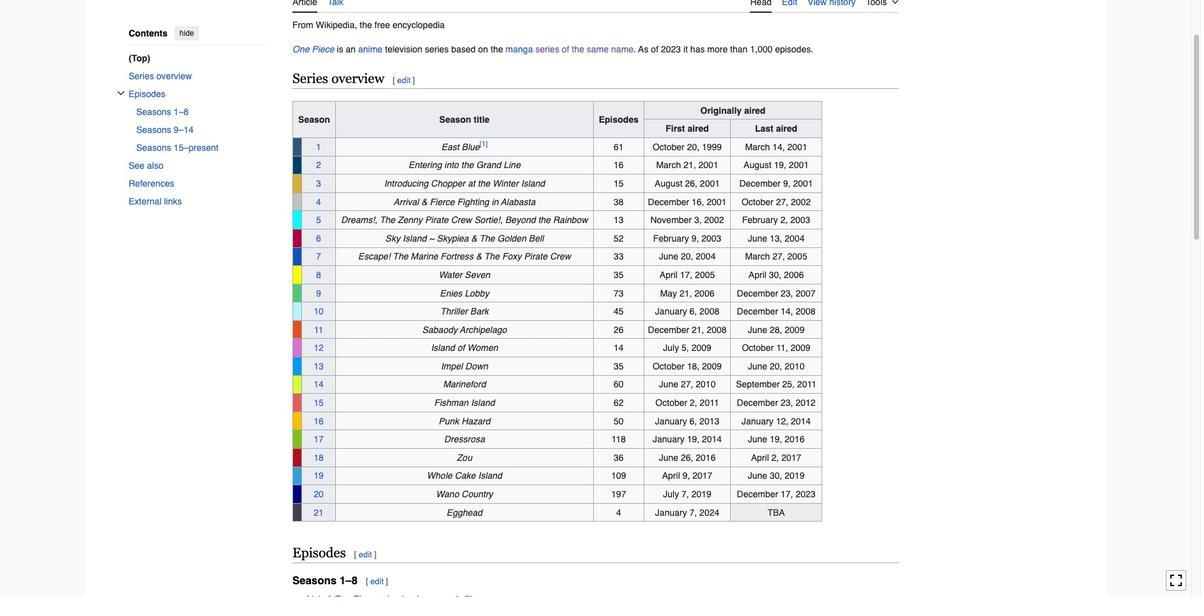 Task type: locate. For each thing, give the bounding box(es) containing it.
0 horizontal spatial series overview
[[129, 71, 192, 81]]

crew down rainbow
[[550, 252, 571, 262]]

series down "one piece" link
[[292, 71, 328, 86]]

marineford
[[443, 380, 486, 390]]

0 vertical spatial seasons 1–8
[[136, 107, 189, 117]]

[ edit ] for 1–8
[[366, 577, 388, 587]]

20 link
[[314, 490, 324, 500]]

also
[[147, 160, 163, 171]]

zenny
[[398, 215, 423, 225]]

1 horizontal spatial of
[[562, 44, 569, 54]]

season
[[298, 114, 330, 125], [439, 114, 471, 125]]

2 35 from the top
[[614, 361, 624, 372]]

~
[[429, 233, 434, 244]]

of left same
[[562, 44, 569, 54]]

1 horizontal spatial seasons 1–8
[[292, 575, 358, 587]]

the right into
[[461, 160, 474, 170]]

&
[[421, 197, 427, 207], [471, 233, 477, 244], [476, 252, 482, 262]]

links
[[164, 196, 182, 206]]

1
[[316, 142, 321, 152]]

edit link for overview
[[397, 75, 411, 85]]

2 horizontal spatial episodes
[[599, 114, 639, 125]]

july 7, 2019
[[663, 490, 711, 500]]

episodes up 61
[[599, 114, 639, 125]]

of right the as
[[651, 44, 658, 54]]

episodes link
[[129, 85, 267, 103]]

0 horizontal spatial overview
[[156, 71, 192, 81]]

1 horizontal spatial pirate
[[524, 252, 547, 262]]

2 vertical spatial ]
[[386, 577, 388, 587]]

4 down 197 in the bottom of the page
[[616, 508, 621, 518]]

series down (top)
[[129, 71, 154, 81]]

2 vertical spatial edit link
[[370, 577, 384, 587]]

from wikipedia, the free encyclopedia
[[292, 20, 445, 30]]

1 vertical spatial episodes
[[599, 114, 639, 125]]

name
[[611, 44, 634, 54]]

0 horizontal spatial crew
[[451, 215, 472, 225]]

2 horizontal spatial ]
[[413, 75, 415, 85]]

17 link
[[314, 435, 324, 445]]

seasons for seasons 1–8 link
[[136, 107, 171, 117]]

1 vertical spatial [
[[354, 551, 357, 560]]

seasons inside seasons 15–present link
[[136, 142, 171, 153]]

wano country
[[436, 490, 493, 500]]

& down dreams!, the zenny pirate crew sortie!, beyond the rainbow
[[471, 233, 477, 244]]

0 vertical spatial crew
[[451, 215, 472, 225]]

15 up 16 "link"
[[314, 398, 324, 408]]

entering
[[408, 160, 442, 170]]

an
[[346, 44, 356, 54]]

0 vertical spatial edit link
[[397, 75, 411, 85]]

17
[[314, 435, 324, 445]]

one
[[292, 44, 309, 54]]

1 vertical spatial 4
[[616, 508, 621, 518]]

june 26, 2016
[[659, 453, 716, 463]]

fullscreen image
[[1170, 575, 1183, 588]]

2 series overview from the left
[[292, 71, 384, 86]]

0 horizontal spatial ]
[[374, 551, 376, 560]]

0 horizontal spatial seasons 1–8
[[136, 107, 189, 117]]

2 vertical spatial &
[[476, 252, 482, 262]]

0 horizontal spatial [
[[354, 551, 357, 560]]

2 series from the left
[[292, 71, 328, 86]]

1 horizontal spatial 13
[[614, 215, 624, 225]]

0 horizontal spatial of
[[457, 343, 465, 353]]

0 horizontal spatial series
[[129, 71, 154, 81]]

pirate up ~
[[425, 215, 448, 225]]

series overview down is
[[292, 71, 384, 86]]

1 vertical spatial &
[[471, 233, 477, 244]]

it
[[683, 44, 688, 54]]

0 horizontal spatial episodes
[[129, 89, 165, 99]]

island left ~
[[403, 233, 427, 244]]

anime link
[[358, 44, 383, 54]]

episodes down the 21 link
[[292, 546, 346, 561]]

island down sabaody
[[431, 343, 455, 353]]

0 horizontal spatial 15
[[314, 398, 324, 408]]

0 horizontal spatial 16
[[314, 416, 324, 427]]

1 vertical spatial 16
[[314, 416, 324, 427]]

crew up sky island ~ skypiea & the golden bell
[[451, 215, 472, 225]]

sabaody archipelago
[[422, 325, 507, 335]]

13 down 38
[[614, 215, 624, 225]]

1 horizontal spatial aired
[[744, 105, 766, 116]]

1 horizontal spatial 15
[[614, 178, 624, 189]]

x small image
[[117, 89, 125, 97]]

0 horizontal spatial 13
[[314, 361, 324, 372]]

january 7, 2024
[[655, 508, 719, 518]]

season title
[[439, 114, 490, 125]]

of up impel down
[[457, 343, 465, 353]]

june 19, 2016
[[748, 435, 805, 445]]

15 up 38
[[614, 178, 624, 189]]

episodes
[[129, 89, 165, 99], [599, 114, 639, 125], [292, 546, 346, 561]]

2 vertical spatial [
[[366, 577, 368, 587]]

0 vertical spatial 4
[[316, 197, 321, 207]]

at
[[468, 178, 475, 189]]

2 vertical spatial episodes
[[292, 546, 346, 561]]

16 down 61
[[614, 160, 624, 170]]

0 horizontal spatial season
[[298, 114, 330, 125]]

the right on at top left
[[491, 44, 503, 54]]

1 horizontal spatial ]
[[386, 577, 388, 587]]

october 11, 2009
[[742, 343, 810, 353]]

0 vertical spatial 35
[[614, 270, 624, 280]]

seasons for seasons 15–present link on the left top of page
[[136, 142, 171, 153]]

1 vertical spatial 13
[[314, 361, 324, 372]]

seasons inside seasons 1–8 link
[[136, 107, 171, 117]]

april 30, 2006
[[749, 270, 804, 280]]

26
[[614, 325, 624, 335]]

7 link
[[316, 252, 321, 262]]

overview down an in the left top of the page
[[331, 71, 384, 86]]

1 horizontal spatial series
[[535, 44, 559, 54]]

on
[[478, 44, 488, 54]]

1 vertical spatial edit link
[[359, 551, 372, 560]]

anime
[[358, 44, 383, 54]]

1 link
[[316, 142, 321, 152]]

1 horizontal spatial episodes
[[292, 546, 346, 561]]

15
[[614, 178, 624, 189], [314, 398, 324, 408]]

country
[[462, 490, 493, 500]]

series
[[129, 71, 154, 81], [292, 71, 328, 86]]

1 vertical spatial pirate
[[524, 252, 547, 262]]

women
[[467, 343, 498, 353]]

0 horizontal spatial pirate
[[425, 215, 448, 225]]

edit link for 1–8
[[370, 577, 384, 587]]

0 vertical spatial [ edit ]
[[393, 75, 415, 85]]

manga link
[[506, 44, 533, 54]]

overview up the episodes link
[[156, 71, 192, 81]]

1 horizontal spatial [
[[366, 577, 368, 587]]

1 horizontal spatial 14
[[614, 343, 624, 353]]

wano
[[436, 490, 459, 500]]

1 horizontal spatial crew
[[550, 252, 571, 262]]

1 vertical spatial 14
[[314, 380, 324, 390]]

2 horizontal spatial aired
[[776, 124, 797, 134]]

beyond
[[505, 215, 536, 225]]

of
[[562, 44, 569, 54], [651, 44, 658, 54], [457, 343, 465, 353]]

0 vertical spatial [
[[393, 75, 395, 85]]

16 up '17'
[[314, 416, 324, 427]]

impel down
[[441, 361, 488, 372]]

1 season from the left
[[298, 114, 330, 125]]

2 season from the left
[[439, 114, 471, 125]]

0 horizontal spatial 1–8
[[174, 107, 189, 117]]

season for season
[[298, 114, 330, 125]]

1 horizontal spatial 1–8
[[340, 575, 358, 587]]

seasons inside 'link'
[[136, 124, 171, 135]]

has
[[690, 44, 705, 54]]

1 35 from the top
[[614, 270, 624, 280]]

4 down 3 link
[[316, 197, 321, 207]]

series right manga link
[[535, 44, 559, 54]]

episodes right x small icon
[[129, 89, 165, 99]]

0 vertical spatial 14
[[614, 343, 624, 353]]

the left same
[[572, 44, 584, 54]]

arrival
[[394, 197, 419, 207]]

] for 1–8
[[386, 577, 388, 587]]

35 up 60
[[614, 361, 624, 372]]

episodes.
[[775, 44, 813, 54]]

in
[[492, 197, 499, 207]]

aired up last
[[744, 105, 766, 116]]

2 vertical spatial [ edit ]
[[366, 577, 388, 587]]

august 26, 2001
[[655, 178, 720, 189]]

45
[[614, 307, 624, 317]]

109
[[611, 471, 626, 481]]

crew
[[451, 215, 472, 225], [550, 252, 571, 262]]

wikipedia,
[[316, 20, 357, 30]]

62
[[614, 398, 624, 408]]

12 link
[[314, 343, 324, 353]]

3
[[316, 178, 321, 189]]

based
[[451, 44, 476, 54]]

piece
[[312, 44, 334, 54]]

0 vertical spatial ]
[[413, 75, 415, 85]]

35 for october 18, 2009
[[614, 361, 624, 372]]

escape!
[[358, 252, 390, 262]]

december 23, 2012
[[737, 398, 816, 408]]

see also link
[[129, 156, 267, 174]]

35 down 33 on the top right of page
[[614, 270, 624, 280]]

2 vertical spatial edit
[[370, 577, 384, 587]]

0 horizontal spatial aired
[[687, 124, 709, 134]]

same
[[587, 44, 609, 54]]

[1]
[[480, 140, 488, 149]]

7
[[316, 252, 321, 262]]

aired up october 20, 1999
[[687, 124, 709, 134]]

1 vertical spatial 35
[[614, 361, 624, 372]]

1,000
[[750, 44, 773, 54]]

52
[[614, 233, 624, 244]]

1 horizontal spatial season
[[439, 114, 471, 125]]

14 down 26
[[614, 343, 624, 353]]

seasons
[[136, 107, 171, 117], [136, 124, 171, 135], [136, 142, 171, 153], [292, 575, 337, 587]]

1 horizontal spatial series overview
[[292, 71, 384, 86]]

0 vertical spatial edit
[[397, 75, 411, 85]]

than
[[730, 44, 748, 54]]

season left title
[[439, 114, 471, 125]]

1 horizontal spatial series
[[292, 71, 328, 86]]

island up hazard
[[471, 398, 495, 408]]

& left fierce
[[421, 197, 427, 207]]

archipelago
[[460, 325, 507, 335]]

& up seven
[[476, 252, 482, 262]]

13 down 12 link
[[314, 361, 324, 372]]

aired up march 14, 2001
[[776, 124, 797, 134]]

season up 1
[[298, 114, 330, 125]]

edit for 1–8
[[370, 577, 384, 587]]

3 link
[[316, 178, 321, 189]]

0 horizontal spatial series
[[425, 44, 449, 54]]

the
[[380, 215, 395, 225], [480, 233, 495, 244], [393, 252, 408, 262], [484, 252, 500, 262]]

seasons 15–present
[[136, 142, 218, 153]]

pirate down bell
[[524, 252, 547, 262]]

14 up the '15' link
[[314, 380, 324, 390]]

series left based
[[425, 44, 449, 54]]

series overview down (top)
[[129, 71, 192, 81]]

[
[[393, 75, 395, 85], [354, 551, 357, 560], [366, 577, 368, 587]]

0 vertical spatial 16
[[614, 160, 624, 170]]

0 horizontal spatial 14
[[314, 380, 324, 390]]

1 horizontal spatial overview
[[331, 71, 384, 86]]

1 series from the left
[[129, 71, 154, 81]]

2 horizontal spatial [
[[393, 75, 395, 85]]

aired
[[744, 105, 766, 116], [687, 124, 709, 134], [776, 124, 797, 134]]

see also
[[129, 160, 163, 171]]

entering into the grand line
[[408, 160, 520, 170]]



Task type: describe. For each thing, give the bounding box(es) containing it.
originally aired
[[700, 105, 766, 116]]

punk hazard
[[439, 416, 490, 427]]

36
[[614, 453, 624, 463]]

1 vertical spatial edit
[[359, 551, 372, 560]]

may 21, 2006
[[660, 288, 714, 299]]

january 6, 2008
[[655, 307, 719, 317]]

marine
[[411, 252, 438, 262]]

11
[[314, 325, 323, 335]]

lobby
[[465, 288, 489, 299]]

water seven
[[439, 270, 490, 280]]

9–14
[[174, 124, 194, 135]]

the down sortie!, at the left of the page
[[480, 233, 495, 244]]

first aired
[[666, 124, 709, 134]]

0 vertical spatial &
[[421, 197, 427, 207]]

the left the free
[[360, 20, 372, 30]]

as
[[638, 44, 649, 54]]

external links link
[[129, 192, 267, 210]]

june 27, 2010
[[659, 380, 716, 390]]

east blue [1]
[[441, 140, 488, 152]]

2 horizontal spatial of
[[651, 44, 658, 54]]

december 16, 2001
[[648, 197, 727, 207]]

10
[[314, 307, 324, 317]]

14 link
[[314, 380, 324, 390]]

seasons for the seasons 9–14 'link' on the top left of page
[[136, 124, 171, 135]]

0 vertical spatial 13
[[614, 215, 624, 225]]

external links
[[129, 196, 182, 206]]

east
[[441, 142, 459, 152]]

first
[[666, 124, 685, 134]]

9
[[316, 288, 321, 299]]

0 vertical spatial 15
[[614, 178, 624, 189]]

35 for april 17, 2005
[[614, 270, 624, 280]]

march 27, 2005
[[745, 252, 807, 262]]

the right at
[[478, 178, 490, 189]]

cake
[[455, 471, 476, 481]]

the left foxy
[[484, 252, 500, 262]]

9 link
[[316, 288, 321, 299]]

197
[[611, 490, 626, 500]]

the down sky
[[393, 252, 408, 262]]

island up alabasta
[[521, 178, 545, 189]]

fortress
[[441, 252, 473, 262]]

5
[[316, 215, 321, 225]]

0 vertical spatial pirate
[[425, 215, 448, 225]]

winter
[[493, 178, 518, 189]]

october 20, 1999
[[653, 142, 722, 152]]

seasons 15–present link
[[136, 139, 267, 156]]

bark
[[470, 307, 489, 317]]

one piece is an anime television series based on the manga series of the same name . as of 2023 it has more than 1,000 episodes.
[[292, 44, 813, 54]]

(top)
[[129, 53, 150, 63]]

seven
[[465, 270, 490, 280]]

1 overview from the left
[[156, 71, 192, 81]]

aired for last aired
[[776, 124, 797, 134]]

1 vertical spatial crew
[[550, 252, 571, 262]]

seasons 9–14
[[136, 124, 194, 135]]

0 horizontal spatial 4
[[316, 197, 321, 207]]

& for skypiea
[[471, 233, 477, 244]]

[ for episodes
[[354, 551, 357, 560]]

sabaody
[[422, 325, 457, 335]]

2023
[[661, 44, 681, 54]]

skypiea
[[437, 233, 469, 244]]

aired for originally aired
[[744, 105, 766, 116]]

2
[[316, 160, 321, 170]]

arrival & fierce fighting in alabasta
[[394, 197, 535, 207]]

water
[[439, 270, 462, 280]]

zou
[[457, 453, 472, 463]]

33
[[614, 252, 624, 262]]

edit for overview
[[397, 75, 411, 85]]

whole
[[427, 471, 452, 481]]

into
[[444, 160, 459, 170]]

contents
[[129, 28, 167, 38]]

one piece link
[[292, 44, 334, 54]]

hide button
[[174, 26, 199, 40]]

blue
[[462, 142, 480, 152]]

16 link
[[314, 416, 324, 427]]

10 link
[[314, 307, 324, 317]]

april 17, 2005
[[660, 270, 715, 280]]

golden
[[497, 233, 526, 244]]

0 vertical spatial episodes
[[129, 89, 165, 99]]

1 horizontal spatial 4
[[616, 508, 621, 518]]

hide
[[180, 29, 194, 38]]

1 vertical spatial 1–8
[[340, 575, 358, 587]]

bell
[[529, 233, 544, 244]]

last
[[755, 124, 773, 134]]

aired for first aired
[[687, 124, 709, 134]]

hazard
[[461, 416, 490, 427]]

[ edit ] for overview
[[393, 75, 415, 85]]

2 series from the left
[[535, 44, 559, 54]]

see
[[129, 160, 145, 171]]

enies lobby
[[440, 288, 489, 299]]

15–present
[[174, 142, 218, 153]]

0 vertical spatial 1–8
[[174, 107, 189, 117]]

1 horizontal spatial 16
[[614, 160, 624, 170]]

season for season title
[[439, 114, 471, 125]]

june 28, 2009
[[748, 325, 805, 335]]

18
[[314, 453, 324, 463]]

fierce
[[430, 197, 455, 207]]

1 series overview from the left
[[129, 71, 192, 81]]

june 13, 2004
[[748, 233, 805, 244]]

island of women
[[431, 343, 498, 353]]

april 9, 2017
[[662, 471, 712, 481]]

2 overview from the left
[[331, 71, 384, 86]]

& for fortress
[[476, 252, 482, 262]]

the up sky
[[380, 215, 395, 225]]

sky
[[385, 233, 400, 244]]

2 link
[[316, 160, 321, 170]]

8 link
[[316, 270, 321, 280]]

] for overview
[[413, 75, 415, 85]]

external
[[129, 196, 161, 206]]

january 12, 2014
[[742, 416, 811, 427]]

.
[[634, 44, 636, 54]]

1 series from the left
[[425, 44, 449, 54]]

1 vertical spatial 15
[[314, 398, 324, 408]]

introducing chopper at the winter island
[[384, 178, 545, 189]]

1 vertical spatial seasons 1–8
[[292, 575, 358, 587]]

21
[[314, 508, 324, 518]]

[ for seasons 1–8
[[366, 577, 368, 587]]

the up bell
[[538, 215, 551, 225]]

island up country
[[478, 471, 502, 481]]

chopper
[[431, 178, 465, 189]]

december 9, 2001
[[739, 178, 813, 189]]

june 20, 2004
[[659, 252, 716, 262]]

1 vertical spatial [ edit ]
[[354, 551, 376, 560]]

fishman
[[434, 398, 468, 408]]

february 2, 2003
[[742, 215, 810, 225]]

line
[[504, 160, 520, 170]]

june 20, 2010
[[748, 361, 805, 372]]

1 vertical spatial ]
[[374, 551, 376, 560]]

references
[[129, 178, 174, 188]]

[ for series overview
[[393, 75, 395, 85]]



Task type: vqa. For each thing, say whether or not it's contained in the screenshot.
(Kyiv Independent) link
no



